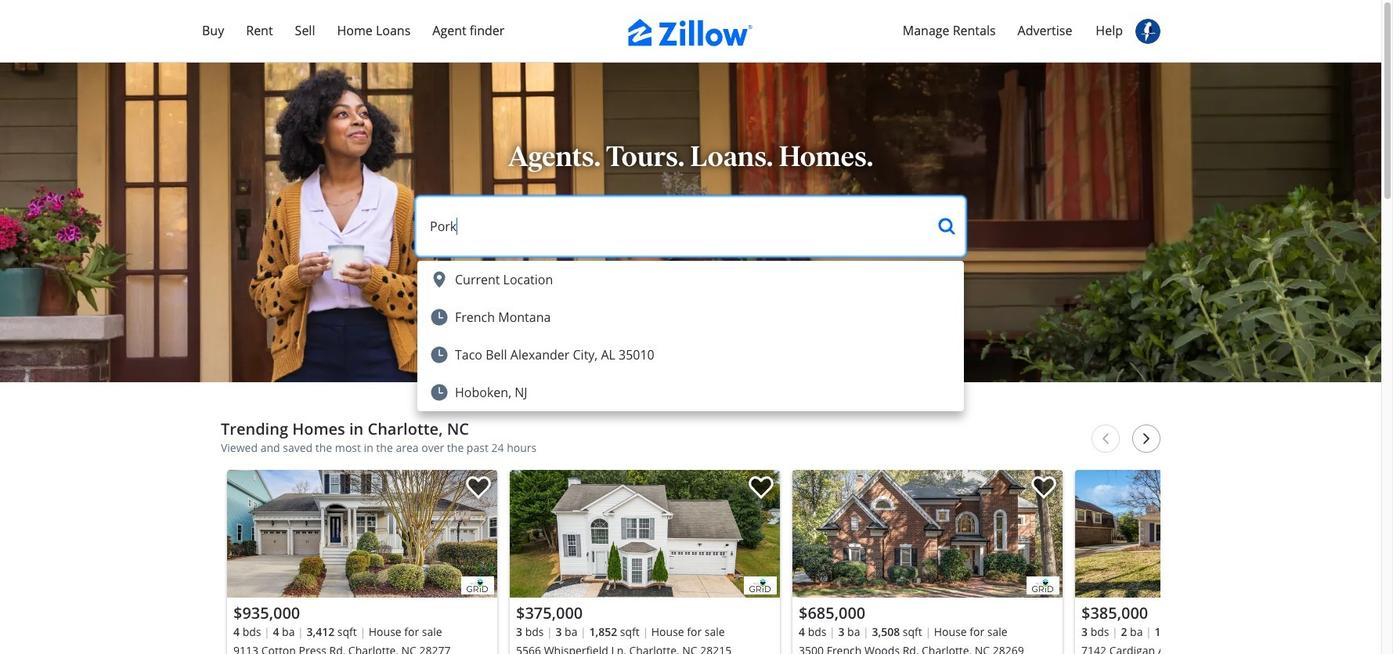 Task type: locate. For each thing, give the bounding box(es) containing it.
list box
[[418, 261, 964, 411]]

3 option from the top
[[418, 336, 964, 374]]

list
[[221, 464, 1346, 654]]

option
[[418, 261, 964, 298], [418, 298, 964, 336], [418, 336, 964, 374], [418, 374, 964, 411]]

group
[[227, 470, 497, 654], [510, 470, 780, 654], [793, 470, 1063, 654], [1076, 470, 1346, 654]]

5566 whisperfield ln, charlotte, nc 28215 image
[[510, 470, 780, 598]]

your profile default icon image
[[1136, 19, 1161, 44]]

7142 cardigan ave, charlotte, nc 28215 image
[[1076, 470, 1346, 598]]

4 group from the left
[[1076, 470, 1346, 654]]

3500 french woods rd, charlotte, nc 28269 image
[[793, 470, 1063, 598]]

2 group from the left
[[510, 470, 780, 654]]



Task type: vqa. For each thing, say whether or not it's contained in the screenshot.
fourth option from the bottom of the page
yes



Task type: describe. For each thing, give the bounding box(es) containing it.
zillow logo image
[[628, 19, 754, 46]]

9113 cotton press rd, charlotte, nc 28277 image
[[227, 470, 497, 598]]

main navigation
[[0, 0, 1382, 63]]

9113 cotton press rd, charlotte, nc 28277 element
[[227, 470, 497, 654]]

3500 french woods rd, charlotte, nc 28269 element
[[793, 470, 1063, 654]]

7142 cardigan ave, charlotte, nc 28215 element
[[1076, 470, 1346, 654]]

5566 whisperfield ln, charlotte, nc 28215 element
[[510, 470, 780, 654]]

home recommendations carousel element
[[221, 420, 1346, 654]]

2 option from the top
[[418, 298, 964, 336]]

4 option from the top
[[418, 374, 964, 411]]

1 option from the top
[[418, 261, 964, 298]]

1 group from the left
[[227, 470, 497, 654]]

3 group from the left
[[793, 470, 1063, 654]]

Enter an address, neighborhood, city, or ZIP code text field
[[418, 198, 927, 255]]



